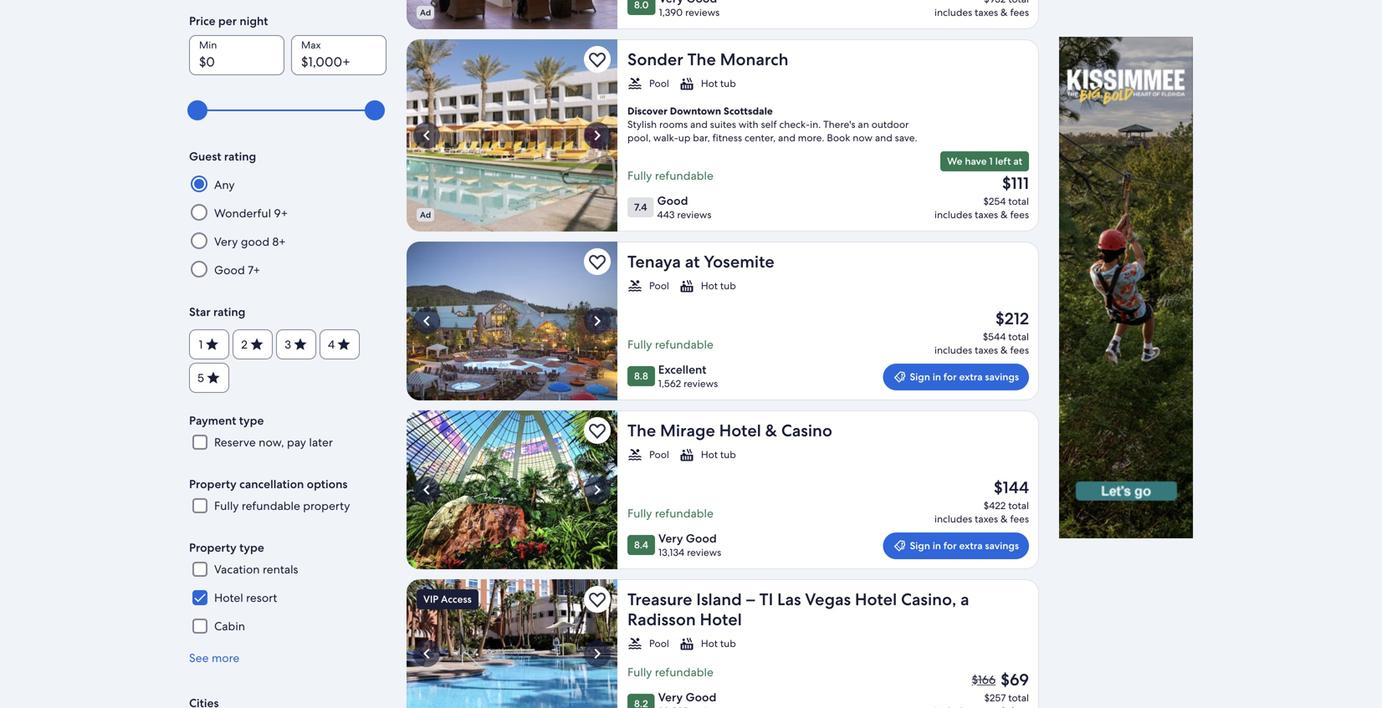 Task type: vqa. For each thing, say whether or not it's contained in the screenshot.
save.
yes



Task type: describe. For each thing, give the bounding box(es) containing it.
3
[[285, 337, 291, 352]]

good inside very good 13,134 reviews
[[686, 531, 717, 546]]

7.4
[[634, 201, 647, 214]]

with
[[739, 118, 759, 131]]

$254
[[984, 195, 1006, 208]]

$144
[[994, 477, 1029, 499]]

vip
[[423, 593, 439, 606]]

$144 $422 total includes taxes & fees
[[935, 477, 1029, 526]]

leading image
[[893, 540, 907, 553]]

refundable for the
[[655, 506, 714, 521]]

any
[[214, 177, 235, 193]]

$0, Minimum, Price per night text field
[[189, 35, 284, 75]]

payment
[[189, 413, 236, 429]]

xsmall image for 5
[[206, 371, 221, 386]]

rating for star rating
[[213, 305, 245, 320]]

1,390
[[659, 6, 683, 19]]

1 taxes from the top
[[975, 6, 998, 19]]

treasure
[[628, 589, 692, 611]]

vip access
[[423, 593, 472, 606]]

outdoor pool image
[[407, 580, 617, 709]]

total inside $144 $422 total includes taxes & fees
[[1008, 500, 1029, 512]]

8+
[[272, 234, 286, 249]]

price
[[189, 14, 215, 29]]

2
[[241, 337, 247, 352]]

see
[[189, 651, 209, 666]]

las
[[777, 589, 801, 611]]

treasure island – ti las vegas hotel  casino, a radisson hotel
[[628, 589, 969, 631]]

$257
[[984, 692, 1006, 705]]

we have 1 left at $111 $254 total includes taxes & fees
[[935, 155, 1029, 221]]

xsmall image for 3
[[293, 337, 308, 352]]

hotel right mirage
[[719, 420, 761, 442]]

tub for yosemite
[[720, 279, 736, 292]]

show previous image for tenaya at yosemite image
[[417, 311, 437, 331]]

pool for sonder
[[649, 77, 669, 90]]

pool for tenaya
[[649, 279, 669, 292]]

very good 13,134 reviews
[[659, 531, 721, 559]]

$1,000 and above, Maximum, Price per night text field
[[291, 35, 387, 75]]

very good 8+
[[214, 234, 286, 249]]

Save Treasure Island – TI Las Vegas Hotel  Casino, a Radisson Hotel to a trip checkbox
[[584, 587, 611, 613]]

options
[[307, 477, 348, 492]]

vegas
[[805, 589, 851, 611]]

leading image
[[893, 371, 907, 384]]

& inside we have 1 left at $111 $254 total includes taxes & fees
[[1001, 208, 1008, 221]]

small image for treasure
[[679, 637, 694, 652]]

rentals
[[263, 562, 298, 577]]

sign for $212
[[910, 371, 930, 384]]

small image up downtown
[[679, 76, 694, 91]]

show next image for the mirage hotel & casino image
[[587, 480, 607, 500]]

refundable for treasure
[[655, 665, 714, 680]]

casino,
[[901, 589, 957, 611]]

tenaya at yosemite
[[628, 251, 775, 273]]

guest rating
[[189, 149, 256, 164]]

includes inside $144 $422 total includes taxes & fees
[[935, 513, 972, 526]]

type for payment type
[[239, 413, 264, 429]]

0 horizontal spatial at
[[685, 251, 700, 273]]

$166
[[972, 673, 996, 688]]

fully refundable for the
[[628, 506, 714, 521]]

access
[[441, 593, 472, 606]]

fully up 7.4
[[628, 168, 652, 183]]

$166 $69 $257 total
[[972, 669, 1029, 705]]

$212 $544 total includes taxes & fees
[[935, 308, 1029, 357]]

1 ad from the top
[[420, 7, 431, 18]]

Save The Mirage Hotel & Casino to a trip checkbox
[[584, 418, 611, 444]]

center,
[[745, 131, 776, 144]]

mirage
[[660, 420, 715, 442]]

$422
[[984, 500, 1006, 512]]

for for $144
[[944, 540, 957, 553]]

& inside $212 $544 total includes taxes & fees
[[1001, 344, 1008, 357]]

excellent
[[658, 362, 707, 377]]

rooms
[[659, 118, 688, 131]]

& inside $144 $422 total includes taxes & fees
[[1001, 513, 1008, 526]]

fully for treasure
[[628, 665, 652, 680]]

5
[[197, 371, 204, 386]]

scottsdale
[[724, 105, 773, 118]]

there's
[[823, 118, 856, 131]]

ti
[[759, 589, 773, 611]]

property
[[303, 499, 350, 514]]

yosemite
[[704, 251, 775, 273]]

very good
[[658, 690, 717, 705]]

outdoor
[[872, 118, 909, 131]]

0 horizontal spatial and
[[690, 118, 708, 131]]

refundable up good 443 reviews
[[655, 168, 714, 183]]

sign in for extra savings for $212
[[910, 371, 1019, 384]]

fees inside $212 $544 total includes taxes & fees
[[1010, 344, 1029, 357]]

self
[[761, 118, 777, 131]]

property type
[[189, 541, 264, 556]]

show next image for treasure island – ti las vegas hotel  casino, a radisson hotel image
[[587, 644, 607, 664]]

$1,000 and above, Maximum, Price per night range field
[[199, 92, 377, 129]]

hotel right vegas
[[855, 589, 897, 611]]

see more button
[[189, 651, 387, 666]]

suites
[[710, 118, 736, 131]]

reviews inside very good 13,134 reviews
[[687, 546, 721, 559]]

very for very good
[[658, 690, 683, 705]]

total inside $212 $544 total includes taxes & fees
[[1008, 330, 1029, 343]]

type for property type
[[239, 541, 264, 556]]

book
[[827, 131, 850, 144]]

2 ad from the top
[[420, 210, 431, 220]]

1,562
[[658, 377, 681, 390]]

wonderful 9+
[[214, 206, 288, 221]]

total inside $166 $69 $257 total
[[1008, 692, 1029, 705]]

vacation rentals
[[214, 562, 298, 577]]

sonder
[[628, 49, 683, 70]]

$69
[[1001, 669, 1029, 691]]

0 vertical spatial the
[[687, 49, 716, 70]]

Save Tenaya at Yosemite to a trip checkbox
[[584, 248, 611, 275]]

payment type
[[189, 413, 264, 429]]

Save Sonder The Monarch to a trip checkbox
[[584, 46, 611, 73]]

xsmall image for 1
[[204, 337, 220, 352]]

cancellation
[[239, 477, 304, 492]]

–
[[746, 589, 755, 611]]

reserve
[[214, 435, 256, 450]]

excellent 1,562 reviews
[[658, 362, 718, 390]]

up
[[678, 131, 691, 144]]

sign in for extra savings link for $212
[[883, 364, 1029, 391]]

pool for treasure
[[649, 638, 669, 651]]

bar,
[[693, 131, 710, 144]]

interior detail image
[[407, 411, 617, 570]]

save.
[[895, 131, 917, 144]]

sonder the monarch
[[628, 49, 789, 70]]

discover downtown scottsdale stylish rooms and suites with self check-in. there's an outdoor pool, walk-up bar, fitness center, and more. book now and save.
[[628, 105, 917, 144]]

view from room image
[[407, 242, 617, 401]]



Task type: locate. For each thing, give the bounding box(es) containing it.
8.8
[[634, 370, 648, 383]]

fully down the radisson
[[628, 665, 652, 680]]

xsmall image right 5
[[206, 371, 221, 386]]

sign
[[910, 371, 930, 384], [910, 540, 930, 553]]

1 pool from the top
[[649, 77, 669, 90]]

island
[[696, 589, 742, 611]]

pool down mirage
[[649, 448, 669, 461]]

total down $144
[[1008, 500, 1029, 512]]

property down reserve
[[189, 477, 237, 492]]

1 vertical spatial type
[[239, 541, 264, 556]]

and down the outdoor
[[875, 131, 893, 144]]

total down $111 at the top right of page
[[1008, 195, 1029, 208]]

small image up "discover"
[[628, 76, 643, 91]]

3 pool from the top
[[649, 448, 669, 461]]

pool for the
[[649, 448, 669, 461]]

very right 8.4
[[659, 531, 683, 546]]

hot for island
[[701, 638, 718, 651]]

2 horizontal spatial xsmall image
[[336, 337, 352, 352]]

fully refundable for tenaya
[[628, 337, 714, 352]]

2 xsmall image from the left
[[293, 337, 308, 352]]

2 hot tub from the top
[[701, 279, 736, 292]]

$111
[[1002, 172, 1029, 194]]

2 horizontal spatial and
[[875, 131, 893, 144]]

xsmall image for 4
[[336, 337, 352, 352]]

and
[[690, 118, 708, 131], [778, 131, 796, 144], [875, 131, 893, 144]]

3 includes from the top
[[935, 344, 972, 357]]

more.
[[798, 131, 824, 144]]

taxes
[[975, 6, 998, 19], [975, 208, 998, 221], [975, 344, 998, 357], [975, 513, 998, 526]]

xsmall image left '2'
[[204, 337, 220, 352]]

good inside good 443 reviews
[[657, 193, 688, 208]]

1 for from the top
[[944, 371, 957, 384]]

1 horizontal spatial and
[[778, 131, 796, 144]]

0 vertical spatial savings
[[985, 371, 1019, 384]]

0 horizontal spatial xsmall image
[[206, 371, 221, 386]]

1 extra from the top
[[959, 371, 983, 384]]

walk-
[[653, 131, 678, 144]]

hot tub down sonder the monarch
[[701, 77, 736, 90]]

xsmall image right 4
[[336, 337, 352, 352]]

4 tub from the top
[[720, 638, 736, 651]]

3 hot from the top
[[701, 448, 718, 461]]

xsmall image right '2'
[[249, 337, 264, 352]]

4 pool from the top
[[649, 638, 669, 651]]

pool image
[[407, 39, 617, 232]]

type up vacation rentals
[[239, 541, 264, 556]]

reviews inside excellent 1,562 reviews
[[684, 377, 718, 390]]

tub for hotel
[[720, 448, 736, 461]]

hotel resort
[[214, 591, 277, 606]]

show previous image for the mirage hotel & casino image
[[417, 480, 437, 500]]

reserve now, pay later
[[214, 435, 333, 450]]

for for $212
[[944, 371, 957, 384]]

tub down the mirage hotel & casino
[[720, 448, 736, 461]]

small image for the
[[679, 448, 694, 463]]

in for $144
[[933, 540, 941, 553]]

fully for tenaya
[[628, 337, 652, 352]]

4 taxes from the top
[[975, 513, 998, 526]]

tenaya
[[628, 251, 681, 273]]

for right leading image on the bottom right of page
[[944, 371, 957, 384]]

fees inside $144 $422 total includes taxes & fees
[[1010, 513, 1029, 526]]

0 vertical spatial very
[[214, 234, 238, 249]]

show next image for tenaya at yosemite image
[[587, 311, 607, 331]]

1 savings from the top
[[985, 371, 1019, 384]]

pool,
[[628, 131, 651, 144]]

3 fees from the top
[[1010, 344, 1029, 357]]

3 fully refundable from the top
[[628, 506, 714, 521]]

savings for $144
[[985, 540, 1019, 553]]

2 total from the top
[[1008, 330, 1029, 343]]

show previous image for sonder the monarch image
[[417, 126, 437, 146]]

total inside we have 1 left at $111 $254 total includes taxes & fees
[[1008, 195, 1029, 208]]

reviews right 443
[[677, 208, 712, 221]]

refundable up "excellent"
[[655, 337, 714, 352]]

$0, Minimum, Price per night range field
[[199, 92, 377, 129]]

0 vertical spatial type
[[239, 413, 264, 429]]

refundable down the "cancellation"
[[242, 499, 300, 514]]

2 in from the top
[[933, 540, 941, 553]]

extra
[[959, 371, 983, 384], [959, 540, 983, 553]]

pay
[[287, 435, 306, 450]]

have
[[965, 155, 987, 168]]

fully refundable up "excellent"
[[628, 337, 714, 352]]

pool down the radisson
[[649, 638, 669, 651]]

reviews right 13,134
[[687, 546, 721, 559]]

fully refundable up good 443 reviews
[[628, 168, 714, 183]]

cabin
[[214, 619, 245, 634]]

now,
[[259, 435, 284, 450]]

taxes inside $144 $422 total includes taxes & fees
[[975, 513, 998, 526]]

very for very good 13,134 reviews
[[659, 531, 683, 546]]

and down check-
[[778, 131, 796, 144]]

sign in for extra savings down $144 $422 total includes taxes & fees
[[910, 540, 1019, 553]]

extra down $144 $422 total includes taxes & fees
[[959, 540, 983, 553]]

1 vertical spatial rating
[[213, 305, 245, 320]]

the
[[687, 49, 716, 70], [628, 420, 656, 442]]

includes
[[935, 6, 972, 19], [935, 208, 972, 221], [935, 344, 972, 357], [935, 513, 972, 526]]

fully up 8.4
[[628, 506, 652, 521]]

0 vertical spatial for
[[944, 371, 957, 384]]

we
[[947, 155, 963, 168]]

hotel
[[719, 420, 761, 442], [855, 589, 897, 611], [214, 591, 243, 606], [700, 609, 742, 631]]

mountain view image
[[407, 0, 617, 29]]

savings down $544
[[985, 371, 1019, 384]]

hot tub for mirage
[[701, 448, 736, 461]]

the right "save the mirage hotel & casino to a trip" option
[[628, 420, 656, 442]]

type up reserve
[[239, 413, 264, 429]]

in for $212
[[933, 371, 941, 384]]

4 fully refundable from the top
[[628, 665, 714, 680]]

rating for guest rating
[[224, 149, 256, 164]]

stylish
[[628, 118, 657, 131]]

guest
[[189, 149, 221, 164]]

1 horizontal spatial xsmall image
[[293, 337, 308, 352]]

small image for sonder
[[628, 76, 643, 91]]

night
[[240, 14, 268, 29]]

fully refundable
[[628, 168, 714, 183], [628, 337, 714, 352], [628, 506, 714, 521], [628, 665, 714, 680]]

&
[[1001, 6, 1008, 19], [1001, 208, 1008, 221], [1001, 344, 1008, 357], [765, 420, 777, 442], [1001, 513, 1008, 526]]

see more
[[189, 651, 240, 666]]

extra for $144
[[959, 540, 983, 553]]

includes inside $212 $544 total includes taxes & fees
[[935, 344, 972, 357]]

sign in for extra savings link
[[883, 364, 1029, 391], [883, 533, 1029, 560]]

tub for –
[[720, 638, 736, 651]]

at right tenaya
[[685, 251, 700, 273]]

2 sign from the top
[[910, 540, 930, 553]]

1 down 'star'
[[199, 337, 203, 352]]

0 vertical spatial extra
[[959, 371, 983, 384]]

for
[[944, 371, 957, 384], [944, 540, 957, 553]]

check-
[[779, 118, 810, 131]]

property for property type
[[189, 541, 237, 556]]

4 fees from the top
[[1010, 513, 1029, 526]]

hot for mirage
[[701, 448, 718, 461]]

fully refundable for treasure
[[628, 665, 714, 680]]

rating
[[224, 149, 256, 164], [213, 305, 245, 320]]

hot down tenaya at yosemite
[[701, 279, 718, 292]]

hot
[[701, 77, 718, 90], [701, 279, 718, 292], [701, 448, 718, 461], [701, 638, 718, 651]]

good
[[657, 193, 688, 208], [214, 263, 245, 278], [686, 531, 717, 546], [686, 690, 717, 705]]

1 hot tub from the top
[[701, 77, 736, 90]]

7+
[[248, 263, 260, 278]]

good 7+
[[214, 263, 260, 278]]

hotel left –
[[700, 609, 742, 631]]

0 vertical spatial sign
[[910, 371, 930, 384]]

very down the radisson
[[658, 690, 683, 705]]

1 inside we have 1 left at $111 $254 total includes taxes & fees
[[989, 155, 993, 168]]

rating up any
[[224, 149, 256, 164]]

extra for $212
[[959, 371, 983, 384]]

the right sonder
[[687, 49, 716, 70]]

an
[[858, 118, 869, 131]]

3 taxes from the top
[[975, 344, 998, 357]]

8.4
[[634, 539, 648, 552]]

savings
[[985, 371, 1019, 384], [985, 540, 1019, 553]]

1 xsmall image from the left
[[204, 337, 220, 352]]

2 hot from the top
[[701, 279, 718, 292]]

the mirage hotel & casino
[[628, 420, 832, 442]]

1 vertical spatial extra
[[959, 540, 983, 553]]

sign in for extra savings link down $144 $422 total includes taxes & fees
[[883, 533, 1029, 560]]

hot down the mirage hotel & casino
[[701, 448, 718, 461]]

1 vertical spatial sign in for extra savings link
[[883, 533, 1029, 560]]

hot tub for island
[[701, 638, 736, 651]]

includes taxes & fees
[[935, 6, 1029, 19]]

fully refundable up very good 13,134 reviews
[[628, 506, 714, 521]]

show previous image for treasure island – ti las vegas hotel  casino, a radisson hotel image
[[417, 644, 437, 664]]

hotel up the 'cabin'
[[214, 591, 243, 606]]

0 vertical spatial sign in for extra savings link
[[883, 364, 1029, 391]]

xsmall image for 2
[[249, 337, 264, 352]]

2 sign in for extra savings from the top
[[910, 540, 1019, 553]]

fully refundable up very good
[[628, 665, 714, 680]]

1 vertical spatial ad
[[420, 210, 431, 220]]

hot tub down the mirage hotel & casino
[[701, 448, 736, 461]]

total down '$69'
[[1008, 692, 1029, 705]]

tub down sonder the monarch
[[720, 77, 736, 90]]

xsmall image right "3"
[[293, 337, 308, 352]]

1 vertical spatial 1
[[199, 337, 203, 352]]

4 includes from the top
[[935, 513, 972, 526]]

savings down $422 in the bottom right of the page
[[985, 540, 1019, 553]]

radisson
[[628, 609, 696, 631]]

1 vertical spatial very
[[659, 531, 683, 546]]

1 includes from the top
[[935, 6, 972, 19]]

sign right leading icon
[[910, 540, 930, 553]]

property for property cancellation options
[[189, 477, 237, 492]]

0 vertical spatial ad
[[420, 7, 431, 18]]

1 in from the top
[[933, 371, 941, 384]]

2 vertical spatial very
[[658, 690, 683, 705]]

reviews right 1,562
[[684, 377, 718, 390]]

2 for from the top
[[944, 540, 957, 553]]

fees
[[1010, 6, 1029, 19], [1010, 208, 1029, 221], [1010, 344, 1029, 357], [1010, 513, 1029, 526]]

refundable for tenaya
[[655, 337, 714, 352]]

1 hot from the top
[[701, 77, 718, 90]]

small image for the
[[628, 448, 643, 463]]

$212
[[996, 308, 1029, 330]]

total down $212
[[1008, 330, 1029, 343]]

small image
[[628, 279, 643, 294], [679, 279, 694, 294], [679, 448, 694, 463], [628, 637, 643, 652], [679, 637, 694, 652]]

price per night
[[189, 14, 268, 29]]

xsmall image
[[249, 337, 264, 352], [336, 337, 352, 352], [206, 371, 221, 386]]

0 vertical spatial at
[[1013, 155, 1022, 168]]

hot tub down tenaya at yosemite
[[701, 279, 736, 292]]

13,134
[[659, 546, 685, 559]]

2 extra from the top
[[959, 540, 983, 553]]

1 horizontal spatial xsmall image
[[249, 337, 264, 352]]

small image down '8.8'
[[628, 448, 643, 463]]

hot tub for at
[[701, 279, 736, 292]]

sign right leading image on the bottom right of page
[[910, 371, 930, 384]]

discover
[[628, 105, 668, 118]]

in right leading image on the bottom right of page
[[933, 371, 941, 384]]

1 sign in for extra savings link from the top
[[883, 364, 1029, 391]]

refundable
[[655, 168, 714, 183], [655, 337, 714, 352], [242, 499, 300, 514], [655, 506, 714, 521], [655, 665, 714, 680]]

0 vertical spatial sign in for extra savings
[[910, 371, 1019, 384]]

now
[[853, 131, 873, 144]]

left
[[995, 155, 1011, 168]]

fully up '8.8'
[[628, 337, 652, 352]]

very left good
[[214, 234, 238, 249]]

property up vacation on the left bottom of page
[[189, 541, 237, 556]]

1 vertical spatial the
[[628, 420, 656, 442]]

sign in for extra savings link down $212 $544 total includes taxes & fees at the right
[[883, 364, 1029, 391]]

sign in for extra savings down $212 $544 total includes taxes & fees at the right
[[910, 371, 1019, 384]]

9+
[[274, 206, 288, 221]]

tub for monarch
[[720, 77, 736, 90]]

good 443 reviews
[[657, 193, 712, 221]]

4 hot from the top
[[701, 638, 718, 651]]

0 vertical spatial rating
[[224, 149, 256, 164]]

savings for $212
[[985, 371, 1019, 384]]

per
[[218, 14, 237, 29]]

sign in for extra savings link for $144
[[883, 533, 1029, 560]]

0 horizontal spatial 1
[[199, 337, 203, 352]]

tub
[[720, 77, 736, 90], [720, 279, 736, 292], [720, 448, 736, 461], [720, 638, 736, 651]]

1 sign from the top
[[910, 371, 930, 384]]

sign in for extra savings for $144
[[910, 540, 1019, 553]]

1 vertical spatial sign in for extra savings
[[910, 540, 1019, 553]]

hot down the island
[[701, 638, 718, 651]]

1 horizontal spatial 1
[[989, 155, 993, 168]]

fees inside we have 1 left at $111 $254 total includes taxes & fees
[[1010, 208, 1029, 221]]

tub down the island
[[720, 638, 736, 651]]

1 vertical spatial at
[[685, 251, 700, 273]]

2 property from the top
[[189, 541, 237, 556]]

resort
[[246, 591, 277, 606]]

hot down sonder the monarch
[[701, 77, 718, 90]]

hot tub for the
[[701, 77, 736, 90]]

reviews right 1,390
[[685, 6, 720, 19]]

small image for tenaya
[[679, 279, 694, 294]]

at inside we have 1 left at $111 $254 total includes taxes & fees
[[1013, 155, 1022, 168]]

1,390 reviews
[[659, 6, 720, 19]]

fully refundable property
[[214, 499, 350, 514]]

0 vertical spatial in
[[933, 371, 941, 384]]

1 sign in for extra savings from the top
[[910, 371, 1019, 384]]

reviews inside good 443 reviews
[[677, 208, 712, 221]]

1 horizontal spatial the
[[687, 49, 716, 70]]

1 tub from the top
[[720, 77, 736, 90]]

3 hot tub from the top
[[701, 448, 736, 461]]

3 tub from the top
[[720, 448, 736, 461]]

sign for $144
[[910, 540, 930, 553]]

2 includes from the top
[[935, 208, 972, 221]]

extra down $212 $544 total includes taxes & fees at the right
[[959, 371, 983, 384]]

hot tub down the island
[[701, 638, 736, 651]]

for right leading icon
[[944, 540, 957, 553]]

2 pool from the top
[[649, 279, 669, 292]]

fitness
[[713, 131, 742, 144]]

fully for the
[[628, 506, 652, 521]]

1 vertical spatial for
[[944, 540, 957, 553]]

pool down tenaya
[[649, 279, 669, 292]]

later
[[309, 435, 333, 450]]

hot for the
[[701, 77, 718, 90]]

at
[[1013, 155, 1022, 168], [685, 251, 700, 273]]

taxes inside $212 $544 total includes taxes & fees
[[975, 344, 998, 357]]

4
[[328, 337, 335, 352]]

0 horizontal spatial the
[[628, 420, 656, 442]]

1 total from the top
[[1008, 195, 1029, 208]]

xsmall image
[[204, 337, 220, 352], [293, 337, 308, 352]]

1 vertical spatial property
[[189, 541, 237, 556]]

4 total from the top
[[1008, 692, 1029, 705]]

hot for at
[[701, 279, 718, 292]]

tub down yosemite at the top right of the page
[[720, 279, 736, 292]]

2 savings from the top
[[985, 540, 1019, 553]]

good
[[241, 234, 270, 249]]

2 taxes from the top
[[975, 208, 998, 221]]

0 vertical spatial property
[[189, 477, 237, 492]]

1 property from the top
[[189, 477, 237, 492]]

2 fully refundable from the top
[[628, 337, 714, 352]]

3 total from the top
[[1008, 500, 1029, 512]]

show next image for sonder the monarch image
[[587, 126, 607, 146]]

1 horizontal spatial at
[[1013, 155, 1022, 168]]

0 vertical spatial 1
[[989, 155, 993, 168]]

pool down sonder
[[649, 77, 669, 90]]

includes inside we have 1 left at $111 $254 total includes taxes & fees
[[935, 208, 972, 221]]

very for very good 8+
[[214, 234, 238, 249]]

and up bar, on the right top of page
[[690, 118, 708, 131]]

fully up property type
[[214, 499, 239, 514]]

1 fees from the top
[[1010, 6, 1029, 19]]

2 fees from the top
[[1010, 208, 1029, 221]]

2 tub from the top
[[720, 279, 736, 292]]

vacation
[[214, 562, 260, 577]]

casino
[[781, 420, 832, 442]]

1 left left
[[989, 155, 993, 168]]

refundable up very good 13,134 reviews
[[655, 506, 714, 521]]

very inside very good 13,134 reviews
[[659, 531, 683, 546]]

4 hot tub from the top
[[701, 638, 736, 651]]

wonderful
[[214, 206, 271, 221]]

more
[[212, 651, 240, 666]]

in right leading icon
[[933, 540, 941, 553]]

2 sign in for extra savings link from the top
[[883, 533, 1029, 560]]

1 vertical spatial savings
[[985, 540, 1019, 553]]

in.
[[810, 118, 821, 131]]

refundable up very good
[[655, 665, 714, 680]]

at right left
[[1013, 155, 1022, 168]]

type
[[239, 413, 264, 429], [239, 541, 264, 556]]

0 horizontal spatial xsmall image
[[204, 337, 220, 352]]

small image
[[628, 76, 643, 91], [679, 76, 694, 91], [628, 448, 643, 463]]

a
[[961, 589, 969, 611]]

taxes inside we have 1 left at $111 $254 total includes taxes & fees
[[975, 208, 998, 221]]

1 vertical spatial in
[[933, 540, 941, 553]]

443
[[657, 208, 675, 221]]

$544
[[983, 330, 1006, 343]]

rating right 'star'
[[213, 305, 245, 320]]

1 vertical spatial sign
[[910, 540, 930, 553]]

1 fully refundable from the top
[[628, 168, 714, 183]]

star rating
[[189, 305, 245, 320]]

pool
[[649, 77, 669, 90], [649, 279, 669, 292], [649, 448, 669, 461], [649, 638, 669, 651]]



